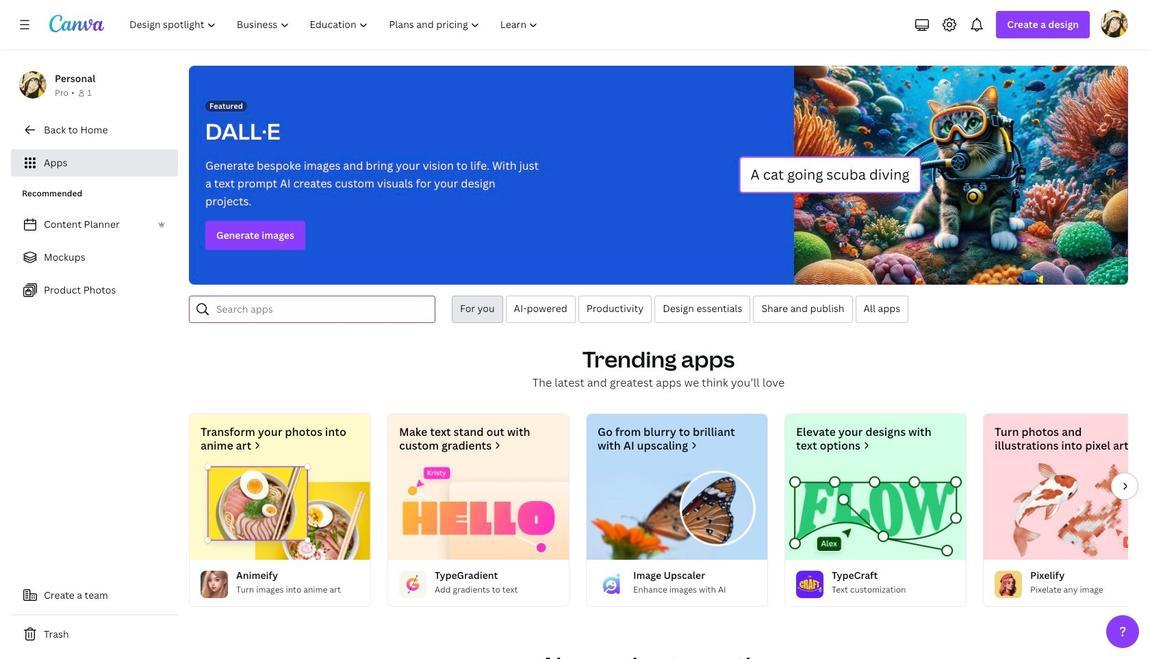 Task type: describe. For each thing, give the bounding box(es) containing it.
typegradient image
[[399, 571, 427, 598]]

0 vertical spatial pixelify image
[[984, 464, 1150, 560]]

0 vertical spatial image upscaler image
[[587, 464, 768, 560]]

Input field to search for apps search field
[[216, 296, 427, 322]]

1 vertical spatial image upscaler image
[[598, 571, 625, 598]]

stephanie aranda image
[[1101, 10, 1128, 38]]

an image with a cursor next to a text box containing the prompt "a cat going scuba diving" to generate an image. the generated image of a cat doing scuba diving is behind the text box. image
[[739, 66, 1128, 285]]



Task type: locate. For each thing, give the bounding box(es) containing it.
animeify image
[[190, 464, 370, 560]]

typegradient image
[[388, 464, 569, 560]]

animeify image
[[201, 571, 228, 598]]

1 vertical spatial pixelify image
[[995, 571, 1022, 598]]

list
[[11, 211, 178, 304]]

pixelify image
[[984, 464, 1150, 560], [995, 571, 1022, 598]]

top level navigation element
[[121, 11, 550, 38]]

typecraft image
[[785, 464, 966, 560], [796, 571, 824, 598]]

image upscaler image
[[587, 464, 768, 560], [598, 571, 625, 598]]

1 vertical spatial typecraft image
[[796, 571, 824, 598]]

0 vertical spatial typecraft image
[[785, 464, 966, 560]]



Task type: vqa. For each thing, say whether or not it's contained in the screenshot.
top Image Upscaler
yes



